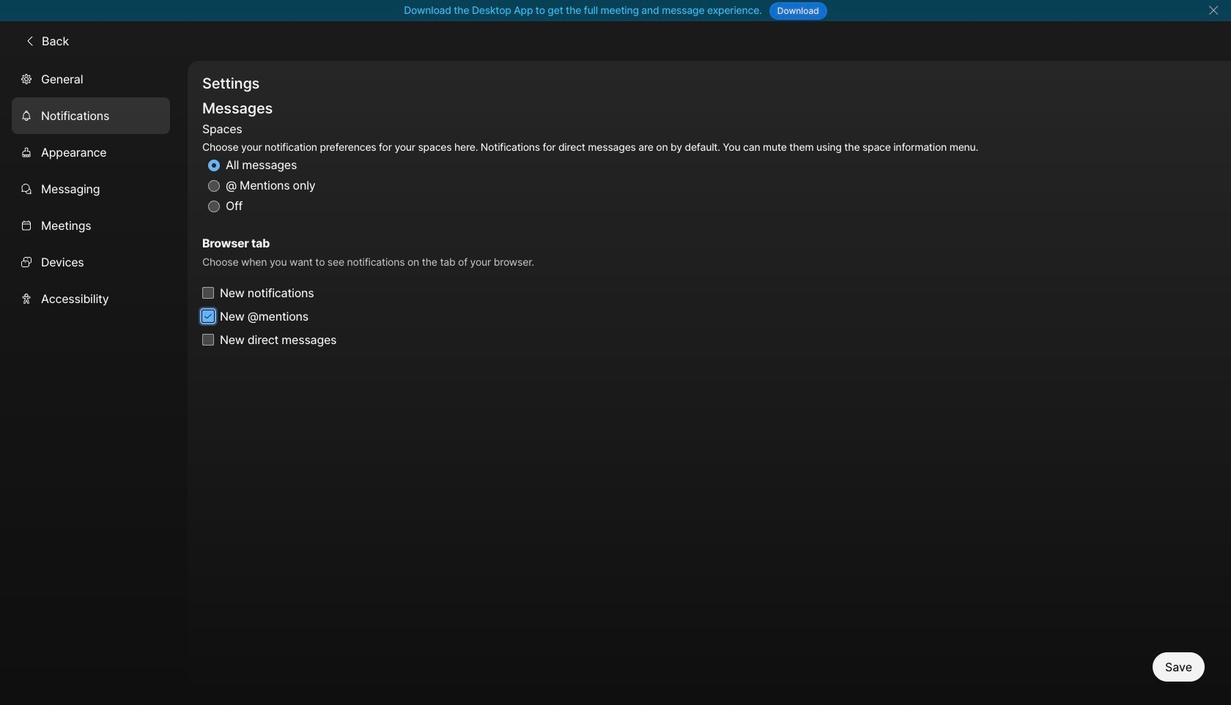 Task type: vqa. For each thing, say whether or not it's contained in the screenshot.
"Welcome Space" list item
no



Task type: describe. For each thing, give the bounding box(es) containing it.
notifications tab
[[12, 97, 170, 134]]

appearance tab
[[12, 134, 170, 171]]

accessibility tab
[[12, 280, 170, 317]]

Off radio
[[208, 201, 220, 213]]

@ Mentions only radio
[[208, 180, 220, 192]]

settings navigation
[[0, 61, 188, 706]]



Task type: locate. For each thing, give the bounding box(es) containing it.
devices tab
[[12, 244, 170, 280]]

All messages radio
[[208, 160, 220, 172]]

general tab
[[12, 61, 170, 97]]

cancel_16 image
[[1208, 4, 1219, 16]]

option group
[[202, 119, 979, 217]]

messaging tab
[[12, 171, 170, 207]]

meetings tab
[[12, 207, 170, 244]]



